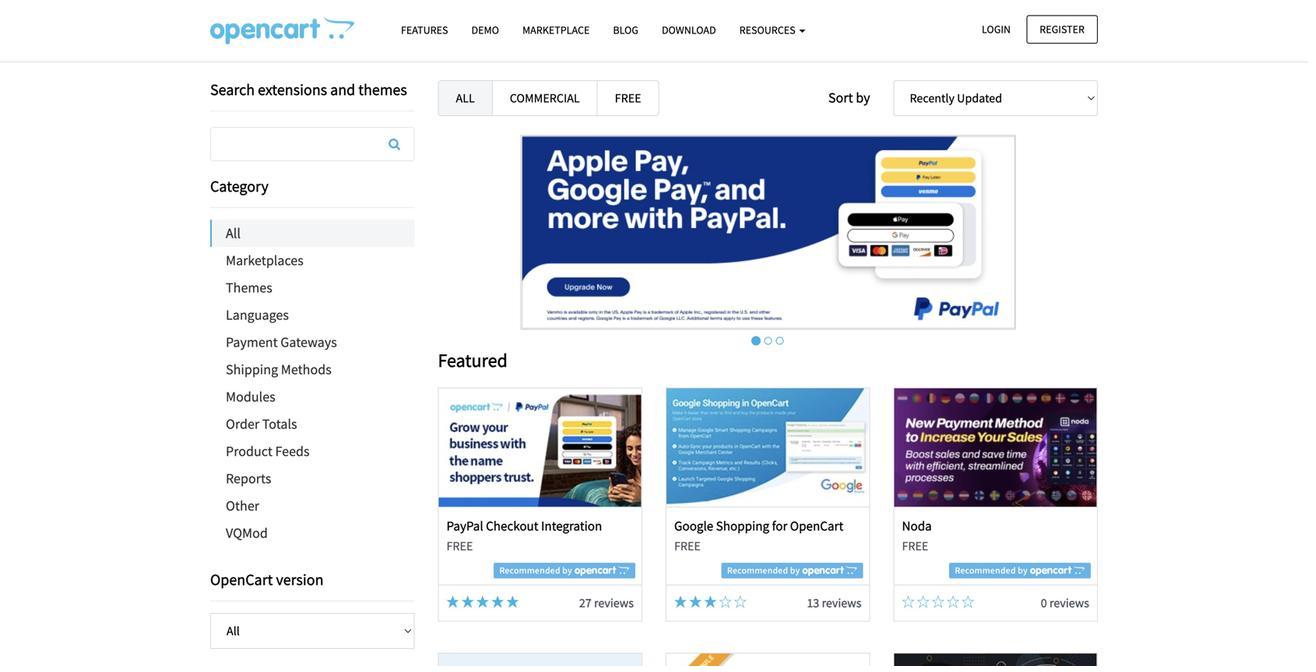 Task type: vqa. For each thing, say whether or not it's contained in the screenshot.
How to Upgrade OpenCart 1.5.x to the New 3.x Version link
no



Task type: locate. For each thing, give the bounding box(es) containing it.
languages
[[226, 306, 289, 324]]

star light o image up the square payments - opencart integration image
[[719, 596, 732, 608]]

0
[[1041, 595, 1048, 611]]

noda free
[[902, 518, 932, 554]]

blog link
[[602, 16, 650, 44]]

payment
[[226, 333, 278, 351]]

noda image
[[895, 388, 1097, 507]]

1 vertical spatial all link
[[212, 220, 415, 247]]

opencart extensions image
[[210, 16, 354, 44]]

all for commercial
[[456, 90, 475, 106]]

1 vertical spatial opencart
[[210, 570, 273, 589]]

category
[[210, 176, 269, 196]]

opencart down vqmod
[[210, 570, 273, 589]]

all
[[456, 90, 475, 106], [226, 224, 241, 242]]

commercial
[[510, 90, 580, 106]]

0 horizontal spatial all
[[226, 224, 241, 242]]

free down paypal
[[447, 538, 473, 554]]

reviews right 0
[[1050, 595, 1090, 611]]

2 horizontal spatial free
[[902, 538, 929, 554]]

all up marketplaces
[[226, 224, 241, 242]]

0 horizontal spatial opencart
[[210, 570, 273, 589]]

free down "google"
[[675, 538, 701, 554]]

1 horizontal spatial free
[[675, 538, 701, 554]]

features
[[401, 23, 448, 37]]

google shopping for opencart free
[[675, 518, 844, 554]]

reviews right the 13
[[822, 595, 862, 611]]

1 horizontal spatial all link
[[438, 80, 493, 116]]

2 horizontal spatial star light image
[[507, 596, 519, 608]]

all link for commercial
[[438, 80, 493, 116]]

register
[[1040, 22, 1085, 36]]

paypal checkout integration image
[[439, 388, 642, 507]]

27
[[579, 595, 592, 611]]

1 reviews from the left
[[594, 595, 634, 611]]

None text field
[[211, 128, 414, 160]]

1 vertical spatial all
[[226, 224, 241, 242]]

3 free from the left
[[902, 538, 929, 554]]

version
[[276, 570, 324, 589]]

modules
[[226, 388, 276, 405]]

all link up the themes link
[[212, 220, 415, 247]]

1 free from the left
[[447, 538, 473, 554]]

noda link
[[902, 518, 932, 534]]

0 horizontal spatial free
[[447, 538, 473, 554]]

3 star light image from the left
[[675, 596, 687, 608]]

google shopping for opencart image
[[667, 388, 870, 507]]

0 vertical spatial all
[[456, 90, 475, 106]]

reviews right 27
[[594, 595, 634, 611]]

0 horizontal spatial star light image
[[462, 596, 474, 608]]

1 horizontal spatial star light image
[[477, 596, 489, 608]]

all link
[[438, 80, 493, 116], [212, 220, 415, 247]]

1 horizontal spatial all
[[456, 90, 475, 106]]

reports
[[226, 470, 271, 487]]

0 vertical spatial opencart
[[791, 518, 844, 534]]

order totals
[[226, 415, 297, 433]]

4 star light o image from the left
[[947, 596, 960, 608]]

resources
[[740, 23, 798, 37]]

0 horizontal spatial star light o image
[[719, 596, 732, 608]]

register link
[[1027, 15, 1098, 44]]

google shopping for opencart link
[[675, 518, 844, 534]]

product feeds
[[226, 442, 310, 460]]

payment gateways
[[226, 333, 337, 351]]

3 reviews from the left
[[1050, 595, 1090, 611]]

opencart right for
[[791, 518, 844, 534]]

free down noda link
[[902, 538, 929, 554]]

reviews
[[594, 595, 634, 611], [822, 595, 862, 611], [1050, 595, 1090, 611]]

for
[[772, 518, 788, 534]]

free inside paypal checkout integration free
[[447, 538, 473, 554]]

1 star light o image from the left
[[734, 596, 747, 608]]

paypal payment gateway image
[[520, 135, 1016, 330]]

shipping methods
[[226, 361, 332, 378]]

and
[[330, 80, 355, 99]]

by
[[856, 89, 871, 106]]

square payments - opencart integration image
[[667, 654, 870, 666]]

sort
[[829, 89, 853, 106]]

2 free from the left
[[675, 538, 701, 554]]

0 vertical spatial all link
[[438, 80, 493, 116]]

extensions
[[258, 80, 327, 99]]

vqmod link
[[210, 520, 415, 547]]

other link
[[210, 492, 415, 520]]

star light image
[[447, 596, 459, 608], [492, 596, 504, 608], [675, 596, 687, 608], [690, 596, 702, 608], [705, 596, 717, 608]]

free inside "google shopping for opencart free"
[[675, 538, 701, 554]]

all link for marketplaces
[[212, 220, 415, 247]]

opencart version
[[210, 570, 324, 589]]

themes link
[[210, 274, 415, 301]]

vqmod
[[226, 524, 268, 542]]

commercial link
[[492, 80, 598, 116]]

paypal checkout integration free
[[447, 518, 602, 554]]

5 star light image from the left
[[705, 596, 717, 608]]

opencart
[[791, 518, 844, 534], [210, 570, 273, 589]]

blog
[[613, 23, 639, 37]]

1 horizontal spatial opencart
[[791, 518, 844, 534]]

3 star light o image from the left
[[932, 596, 945, 608]]

free
[[447, 538, 473, 554], [675, 538, 701, 554], [902, 538, 929, 554]]

0 horizontal spatial reviews
[[594, 595, 634, 611]]

star light o image down noda free
[[902, 596, 915, 608]]

1 horizontal spatial star light o image
[[902, 596, 915, 608]]

all down demo link at left top
[[456, 90, 475, 106]]

2 reviews from the left
[[822, 595, 862, 611]]

0 horizontal spatial all link
[[212, 220, 415, 247]]

search image
[[389, 138, 400, 150]]

search
[[210, 80, 255, 99]]

all link down demo link at left top
[[438, 80, 493, 116]]

star light o image
[[734, 596, 747, 608], [917, 596, 930, 608], [932, 596, 945, 608], [947, 596, 960, 608], [962, 596, 975, 608]]

star light o image
[[719, 596, 732, 608], [902, 596, 915, 608]]

2 horizontal spatial reviews
[[1050, 595, 1090, 611]]

star light image
[[462, 596, 474, 608], [477, 596, 489, 608], [507, 596, 519, 608]]

integration
[[541, 518, 602, 534]]

4 star light image from the left
[[690, 596, 702, 608]]

1 horizontal spatial reviews
[[822, 595, 862, 611]]

27 reviews
[[579, 595, 634, 611]]

product
[[226, 442, 273, 460]]



Task type: describe. For each thing, give the bounding box(es) containing it.
2 star light o image from the left
[[917, 596, 930, 608]]

sort by
[[829, 89, 871, 106]]

marketplace
[[523, 23, 590, 37]]

1 star light o image from the left
[[719, 596, 732, 608]]

search extensions and themes
[[210, 80, 407, 99]]

shopping
[[716, 518, 770, 534]]

shipping
[[226, 361, 278, 378]]

demo
[[472, 23, 499, 37]]

free
[[615, 90, 642, 106]]

opayo uk & ireland (formerly sage pay) image
[[439, 654, 642, 666]]

gateways
[[281, 333, 337, 351]]

marketplaces
[[226, 252, 304, 269]]

2 star light image from the left
[[492, 596, 504, 608]]

13
[[807, 595, 820, 611]]

5 star light o image from the left
[[962, 596, 975, 608]]

login
[[982, 22, 1011, 36]]

2 star light o image from the left
[[902, 596, 915, 608]]

order totals link
[[210, 411, 415, 438]]

features link
[[390, 16, 460, 44]]

shipping methods link
[[210, 356, 415, 383]]

free link
[[597, 80, 659, 116]]

themes
[[226, 279, 272, 296]]

methods
[[281, 361, 332, 378]]

2 star light image from the left
[[477, 596, 489, 608]]

languages link
[[210, 301, 415, 329]]

reviews for integration
[[594, 595, 634, 611]]

download
[[662, 23, 716, 37]]

1 star light image from the left
[[462, 596, 474, 608]]

3 star light image from the left
[[507, 596, 519, 608]]

payment gateways link
[[210, 329, 415, 356]]

themes
[[359, 80, 407, 99]]

marketplaces link
[[210, 247, 415, 274]]

paypal checkout integration link
[[447, 518, 602, 534]]

0 reviews
[[1041, 595, 1090, 611]]

opencart inside "google shopping for opencart free"
[[791, 518, 844, 534]]

product feeds link
[[210, 438, 415, 465]]

demo link
[[460, 16, 511, 44]]

reviews for for
[[822, 595, 862, 611]]

paypal
[[447, 518, 484, 534]]

noda
[[902, 518, 932, 534]]

other
[[226, 497, 259, 515]]

reports link
[[210, 465, 415, 492]]

checkout
[[486, 518, 539, 534]]

1 star light image from the left
[[447, 596, 459, 608]]

google
[[675, 518, 714, 534]]

feeds
[[275, 442, 310, 460]]

order
[[226, 415, 260, 433]]

login link
[[969, 15, 1024, 44]]

all for marketplaces
[[226, 224, 241, 242]]

download link
[[650, 16, 728, 44]]

free inside noda free
[[902, 538, 929, 554]]

opencart 4 development masterclass image
[[895, 654, 1097, 666]]

totals
[[262, 415, 297, 433]]

modules link
[[210, 383, 415, 411]]

featured
[[438, 349, 508, 372]]

13 reviews
[[807, 595, 862, 611]]

resources link
[[728, 16, 818, 44]]

marketplace link
[[511, 16, 602, 44]]



